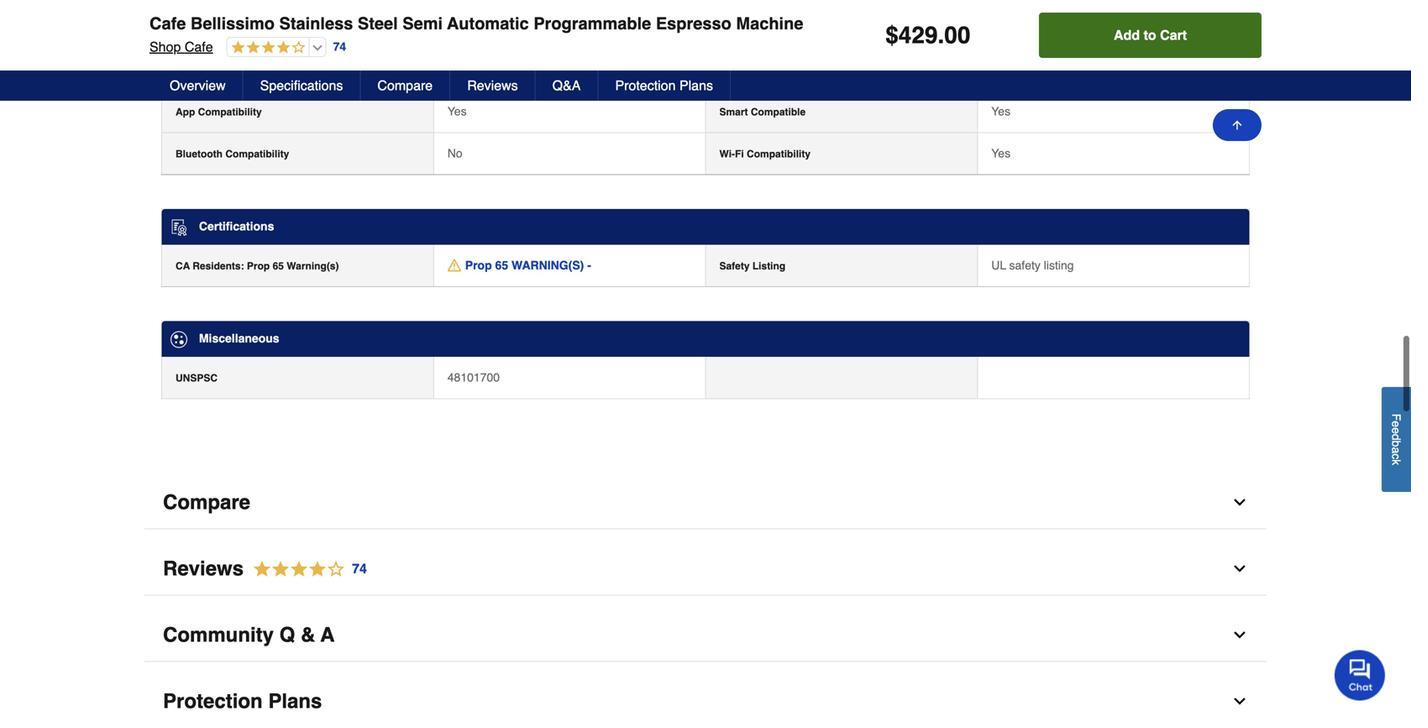 Task type: vqa. For each thing, say whether or not it's contained in the screenshot.
View
no



Task type: locate. For each thing, give the bounding box(es) containing it.
2 e from the top
[[1390, 428, 1404, 434]]

0 vertical spatial reviews
[[467, 78, 518, 93]]

0 vertical spatial compare
[[378, 78, 433, 93]]

smart compatible
[[720, 106, 806, 118]]

0 vertical spatial compare button
[[361, 71, 451, 101]]

compare button for community q & a
[[145, 477, 1267, 530]]

e up b
[[1390, 428, 1404, 434]]

0 horizontal spatial compare
[[163, 491, 250, 514]]

community q & a button
[[145, 609, 1267, 662]]

1 vertical spatial compare
[[163, 491, 250, 514]]

no
[[448, 147, 463, 160]]

74 inside 4.1 stars image
[[352, 561, 367, 577]]

compatibility down app compatibility
[[225, 149, 289, 160]]

to
[[1144, 27, 1157, 43]]

1 vertical spatial 4.1 stars image
[[244, 558, 368, 581]]

0 vertical spatial 4.1 stars image
[[227, 40, 306, 56]]

4.1 stars image
[[227, 40, 306, 56], [244, 558, 368, 581]]

add to cart button
[[1040, 13, 1262, 58]]

65
[[495, 259, 508, 272], [273, 261, 284, 272]]

00
[[945, 22, 971, 49]]

0 vertical spatial cafe
[[150, 14, 186, 33]]

compatibility down overview button
[[198, 106, 262, 118]]

1 vertical spatial compare button
[[145, 477, 1267, 530]]

e up d
[[1390, 421, 1404, 428]]

add to cart
[[1114, 27, 1188, 43]]

e
[[1390, 421, 1404, 428], [1390, 428, 1404, 434]]

1 horizontal spatial compare
[[378, 78, 433, 93]]

reviews button
[[451, 71, 536, 101]]

0 horizontal spatial 65
[[273, 261, 284, 272]]

q&a
[[553, 78, 581, 93]]

0 horizontal spatial reviews
[[163, 557, 244, 580]]

1 vertical spatial cafe
[[185, 39, 213, 55]]

miscellaneous
[[199, 332, 279, 345]]

ca residents: prop 65 warning(s)
[[176, 261, 339, 272]]

safety
[[1010, 259, 1041, 272]]

reviews up community
[[163, 557, 244, 580]]

reviews for community q & a
[[163, 557, 244, 580]]

ca
[[176, 261, 190, 272]]

ul
[[992, 259, 1007, 272]]

plans
[[680, 78, 713, 93]]

compare button
[[361, 71, 451, 101], [145, 477, 1267, 530]]

4.1 stars image containing 74
[[244, 558, 368, 581]]

1 horizontal spatial 74
[[352, 561, 367, 577]]

2 vertical spatial chevron down image
[[1232, 627, 1249, 644]]

steel
[[358, 14, 398, 33]]

compare
[[378, 78, 433, 93], [163, 491, 250, 514]]

cafe right shop at the left top
[[185, 39, 213, 55]]

cafe
[[150, 14, 186, 33], [185, 39, 213, 55]]

chevron down image
[[1232, 494, 1249, 511], [1232, 561, 1249, 578], [1232, 627, 1249, 644]]

q
[[280, 624, 295, 647]]

prop right residents:
[[247, 261, 270, 272]]

0 vertical spatial chevron down image
[[1232, 494, 1249, 511]]

fi
[[735, 149, 744, 160]]

chevron down image inside community q & a button
[[1232, 627, 1249, 644]]

wi-fi compatibility
[[720, 149, 811, 160]]

4.1 stars image up &
[[244, 558, 368, 581]]

espresso
[[656, 14, 732, 33]]

74
[[333, 40, 346, 54], [352, 561, 367, 577]]

bluetooth
[[176, 149, 223, 160]]

compare for community q & a
[[163, 491, 250, 514]]

app compatibility
[[176, 106, 262, 118]]

specifications
[[260, 78, 343, 93]]

protection
[[616, 78, 676, 93]]

d
[[1390, 434, 1404, 441]]

reviews
[[467, 78, 518, 93], [163, 557, 244, 580]]

chevron down image
[[1232, 694, 1249, 710]]

3 chevron down image from the top
[[1232, 627, 1249, 644]]

1 vertical spatial chevron down image
[[1232, 561, 1249, 578]]

chevron down image inside compare button
[[1232, 494, 1249, 511]]

shop
[[150, 39, 181, 55]]

compatibility
[[199, 66, 274, 79], [198, 106, 262, 118], [225, 149, 289, 160], [747, 149, 811, 160]]

protection plans
[[616, 78, 713, 93]]

1 horizontal spatial reviews
[[467, 78, 518, 93]]

cafe up shop at the left top
[[150, 14, 186, 33]]

smart
[[720, 106, 748, 118]]

1 chevron down image from the top
[[1232, 494, 1249, 511]]

0 horizontal spatial prop
[[247, 261, 270, 272]]

yes
[[448, 105, 467, 118], [992, 105, 1011, 118], [992, 147, 1011, 160]]

bluetooth compatibility
[[176, 149, 289, 160]]

chevron down image for compare
[[1232, 494, 1249, 511]]

compatibility right fi
[[747, 149, 811, 160]]

4.1 stars image down the bellissimo on the left top of the page
[[227, 40, 306, 56]]

a
[[1390, 448, 1404, 454]]

1 vertical spatial reviews
[[163, 557, 244, 580]]

stainless
[[279, 14, 353, 33]]

-
[[588, 259, 591, 272]]

reviews inside button
[[467, 78, 518, 93]]

1 vertical spatial 74
[[352, 561, 367, 577]]

prop right prop65 warning image
[[465, 259, 492, 272]]

0 vertical spatial 74
[[333, 40, 346, 54]]

48101700
[[448, 371, 500, 384]]

prop
[[465, 259, 492, 272], [247, 261, 270, 272]]

semi
[[403, 14, 443, 33]]

2 chevron down image from the top
[[1232, 561, 1249, 578]]

reviews down the automatic
[[467, 78, 518, 93]]



Task type: describe. For each thing, give the bounding box(es) containing it.
0 horizontal spatial 74
[[333, 40, 346, 54]]

chevron down image for reviews
[[1232, 561, 1249, 578]]

shop cafe
[[150, 39, 213, 55]]

chevron down image for community q & a
[[1232, 627, 1249, 644]]

compare button for q&a
[[361, 71, 451, 101]]

prop65 warning image
[[448, 259, 461, 272]]

prop 65 warning(s) -
[[465, 259, 591, 272]]

arrow up image
[[1231, 118, 1245, 132]]

f e e d b a c k button
[[1382, 388, 1412, 493]]

1 e from the top
[[1390, 421, 1404, 428]]

automatic
[[447, 14, 529, 33]]

warning(s)
[[287, 261, 339, 272]]

1 horizontal spatial 65
[[495, 259, 508, 272]]

unspsc
[[176, 373, 218, 384]]

warning(s)
[[512, 259, 584, 272]]

$ 429 . 00
[[886, 22, 971, 49]]

f
[[1390, 414, 1404, 421]]

f e e d b a c k
[[1390, 414, 1404, 466]]

.
[[938, 22, 945, 49]]

k
[[1390, 460, 1404, 466]]

overview
[[170, 78, 226, 93]]

listing
[[1044, 259, 1074, 272]]

prop 65 warning(s) - link
[[448, 257, 591, 274]]

safety
[[720, 261, 750, 272]]

overview button
[[153, 71, 243, 101]]

compatible
[[751, 106, 806, 118]]

add
[[1114, 27, 1140, 43]]

ul safety listing
[[992, 259, 1074, 272]]

safety listing
[[720, 261, 786, 272]]

yes for no
[[992, 147, 1011, 160]]

bellissimo
[[191, 14, 275, 33]]

certifications
[[199, 220, 274, 233]]

compare for q&a
[[378, 78, 433, 93]]

app
[[176, 106, 195, 118]]

community
[[163, 624, 274, 647]]

protection plans button
[[599, 71, 731, 101]]

chat invite button image
[[1335, 650, 1387, 701]]

$
[[886, 22, 899, 49]]

compatibility up app compatibility
[[199, 66, 274, 79]]

b
[[1390, 441, 1404, 448]]

yes for yes
[[992, 105, 1011, 118]]

cart
[[1161, 27, 1188, 43]]

reviews for q&a
[[467, 78, 518, 93]]

programmable
[[534, 14, 651, 33]]

a
[[321, 624, 335, 647]]

machine
[[736, 14, 804, 33]]

429
[[899, 22, 938, 49]]

residents:
[[193, 261, 244, 272]]

listing
[[753, 261, 786, 272]]

cafe bellissimo stainless steel semi automatic programmable espresso machine
[[150, 14, 804, 33]]

&
[[301, 624, 315, 647]]

c
[[1390, 454, 1404, 460]]

community q & a
[[163, 624, 335, 647]]

q&a button
[[536, 71, 599, 101]]

specifications button
[[243, 71, 361, 101]]

wi-
[[720, 149, 735, 160]]

1 horizontal spatial prop
[[465, 259, 492, 272]]



